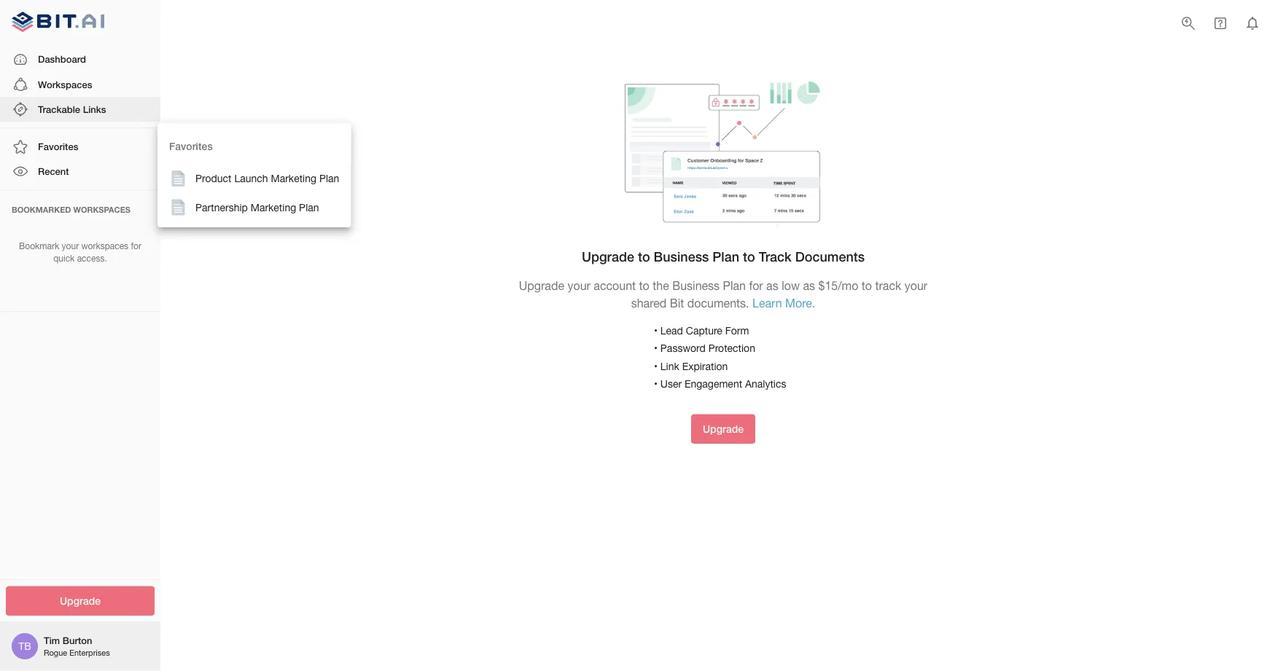 Task type: vqa. For each thing, say whether or not it's contained in the screenshot.
Workspace notes are visible to all members and guests. Text Field
no



Task type: describe. For each thing, give the bounding box(es) containing it.
dashboard
[[38, 54, 86, 65]]

links
[[83, 104, 106, 115]]

password
[[661, 342, 706, 355]]

track
[[759, 249, 792, 265]]

partnership
[[195, 201, 248, 213]]

plan inside "link"
[[319, 172, 339, 185]]

rogue
[[44, 649, 67, 658]]

workspaces
[[73, 205, 131, 214]]

partnership marketing plan link
[[158, 193, 351, 222]]

0 vertical spatial business
[[654, 249, 709, 265]]

product launch marketing plan menu item
[[158, 164, 351, 193]]

dashboard button
[[0, 47, 160, 72]]

business inside upgrade your account to the business plan for as low as $15/mo to track your shared bit documents.
[[673, 279, 720, 293]]

expiration
[[682, 360, 728, 372]]

$15/mo
[[819, 279, 859, 293]]

1 horizontal spatial upgrade button
[[691, 415, 756, 444]]

1 as from the left
[[767, 279, 779, 293]]

documents
[[796, 249, 865, 265]]

1 horizontal spatial favorites
[[169, 140, 213, 152]]

shared
[[631, 296, 667, 310]]

protection
[[709, 342, 756, 355]]

documents.
[[688, 296, 749, 310]]

the
[[653, 279, 669, 293]]

bit
[[670, 296, 684, 310]]

tim
[[44, 635, 60, 647]]

1 • from the top
[[654, 325, 658, 337]]

recent
[[38, 166, 69, 177]]

partnership marketing plan
[[195, 201, 319, 213]]

launch
[[234, 172, 268, 185]]

for inside upgrade your account to the business plan for as low as $15/mo to track your shared bit documents.
[[749, 279, 763, 293]]

upgrade to business plan to track documents
[[582, 249, 865, 265]]

user
[[661, 378, 682, 390]]

4 • from the top
[[654, 378, 658, 390]]

quick
[[53, 253, 75, 264]]

tim burton rogue enterprises
[[44, 635, 110, 658]]

1 vertical spatial upgrade button
[[6, 587, 155, 616]]

enterprises
[[69, 649, 110, 658]]

tb
[[18, 641, 31, 653]]

bookmark your workspaces for quick access.
[[19, 241, 141, 264]]

favorites inside favorites button
[[38, 141, 78, 152]]



Task type: locate. For each thing, give the bounding box(es) containing it.
trackable
[[38, 104, 80, 115]]

link
[[661, 360, 680, 372]]

for inside bookmark your workspaces for quick access.
[[131, 241, 141, 251]]

to left track on the right
[[862, 279, 872, 293]]

favorites
[[169, 140, 213, 152], [38, 141, 78, 152]]

3 • from the top
[[654, 360, 658, 372]]

to left the
[[639, 279, 650, 293]]

as right low
[[803, 279, 815, 293]]

form
[[726, 325, 749, 337]]

recent button
[[0, 159, 160, 184]]

your for account
[[568, 279, 591, 293]]

to left track
[[743, 249, 755, 265]]

your
[[62, 241, 79, 251], [568, 279, 591, 293], [905, 279, 928, 293]]

account
[[594, 279, 636, 293]]

learn
[[753, 296, 782, 310]]

1 horizontal spatial for
[[749, 279, 763, 293]]

capture
[[686, 325, 723, 337]]

product launch marketing plan
[[195, 172, 339, 185]]

menu containing favorites
[[158, 123, 351, 228]]

0 horizontal spatial as
[[767, 279, 779, 293]]

your left account
[[568, 279, 591, 293]]

upgrade button up burton
[[6, 587, 155, 616]]

product launch marketing plan link
[[158, 164, 351, 193]]

workspaces
[[81, 241, 128, 251]]

upgrade
[[582, 249, 634, 265], [519, 279, 565, 293], [703, 424, 744, 436], [60, 596, 101, 608]]

for
[[131, 241, 141, 251], [749, 279, 763, 293]]

upgrade button down engagement
[[691, 415, 756, 444]]

plan
[[319, 172, 339, 185], [299, 201, 319, 213], [713, 249, 740, 265], [723, 279, 746, 293]]

trackable links
[[38, 104, 106, 115]]

favorites button
[[0, 134, 160, 159]]

• left lead
[[654, 325, 658, 337]]

analytics
[[745, 378, 787, 390]]

upgrade your account to the business plan for as low as $15/mo to track your shared bit documents.
[[519, 279, 928, 310]]

•
[[654, 325, 658, 337], [654, 342, 658, 355], [654, 360, 658, 372], [654, 378, 658, 390]]

to up shared
[[638, 249, 650, 265]]

1 horizontal spatial your
[[568, 279, 591, 293]]

2 • from the top
[[654, 342, 658, 355]]

burton
[[63, 635, 92, 647]]

lead
[[661, 325, 683, 337]]

2 horizontal spatial your
[[905, 279, 928, 293]]

for up the learn
[[749, 279, 763, 293]]

more.
[[786, 296, 816, 310]]

bookmarked
[[12, 205, 71, 214]]

2 as from the left
[[803, 279, 815, 293]]

1 vertical spatial for
[[749, 279, 763, 293]]

workspaces button
[[0, 72, 160, 97]]

to
[[638, 249, 650, 265], [743, 249, 755, 265], [639, 279, 650, 293], [862, 279, 872, 293]]

plan inside upgrade your account to the business plan for as low as $15/mo to track your shared bit documents.
[[723, 279, 746, 293]]

your for workspaces
[[62, 241, 79, 251]]

menu
[[158, 123, 351, 228]]

• left the link
[[654, 360, 658, 372]]

your right track on the right
[[905, 279, 928, 293]]

business up bit on the right of the page
[[673, 279, 720, 293]]

marketing right the launch
[[271, 172, 317, 185]]

learn more. link
[[753, 296, 816, 310]]

favorites up recent on the top left of page
[[38, 141, 78, 152]]

upgrade inside upgrade your account to the business plan for as low as $15/mo to track your shared bit documents.
[[519, 279, 565, 293]]

as up the learn
[[767, 279, 779, 293]]

marketing
[[271, 172, 317, 185], [251, 201, 296, 213]]

low
[[782, 279, 800, 293]]

upgrade button
[[691, 415, 756, 444], [6, 587, 155, 616]]

1 horizontal spatial as
[[803, 279, 815, 293]]

0 horizontal spatial favorites
[[38, 141, 78, 152]]

0 vertical spatial marketing
[[271, 172, 317, 185]]

your up the quick
[[62, 241, 79, 251]]

workspaces
[[38, 79, 92, 90]]

product
[[195, 172, 232, 185]]

trackable links button
[[0, 97, 160, 122]]

business
[[654, 249, 709, 265], [673, 279, 720, 293]]

as
[[767, 279, 779, 293], [803, 279, 815, 293]]

1 vertical spatial business
[[673, 279, 720, 293]]

• lead capture form • password protection • link expiration • user engagement analytics
[[654, 325, 787, 390]]

track
[[876, 279, 902, 293]]

0 horizontal spatial for
[[131, 241, 141, 251]]

1 vertical spatial marketing
[[251, 201, 296, 213]]

access.
[[77, 253, 107, 264]]

engagement
[[685, 378, 743, 390]]

bookmark
[[19, 241, 59, 251]]

learn more.
[[753, 296, 816, 310]]

• left password
[[654, 342, 658, 355]]

business up the
[[654, 249, 709, 265]]

for right the workspaces
[[131, 241, 141, 251]]

bookmarked workspaces
[[12, 205, 131, 214]]

0 vertical spatial for
[[131, 241, 141, 251]]

0 vertical spatial upgrade button
[[691, 415, 756, 444]]

marketing inside "link"
[[271, 172, 317, 185]]

partnership marketing plan menu item
[[158, 193, 351, 222]]

• left user
[[654, 378, 658, 390]]

favorites up the 'product'
[[169, 140, 213, 152]]

0 horizontal spatial your
[[62, 241, 79, 251]]

marketing down product launch marketing plan on the top
[[251, 201, 296, 213]]

0 horizontal spatial upgrade button
[[6, 587, 155, 616]]

your inside bookmark your workspaces for quick access.
[[62, 241, 79, 251]]



